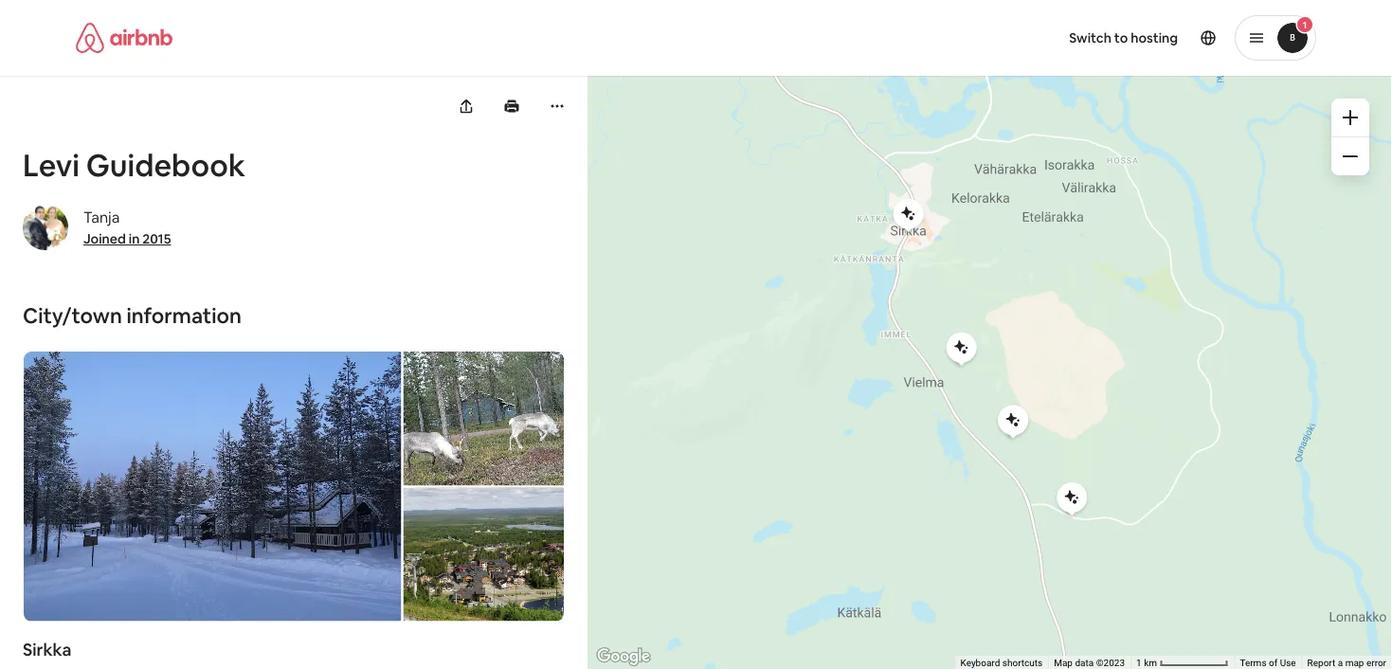 Task type: locate. For each thing, give the bounding box(es) containing it.
hosting
[[1131, 29, 1178, 46]]

map
[[1054, 657, 1073, 669]]

zoom out image
[[1343, 149, 1358, 164]]

2015
[[142, 230, 171, 247]]

information
[[127, 302, 242, 329]]

more options, undefined image
[[550, 99, 565, 114]]

1 button
[[1235, 15, 1316, 61]]

profile element
[[719, 0, 1316, 76]]

report a map error
[[1308, 657, 1387, 669]]

report a map error link
[[1308, 657, 1387, 669]]

report
[[1308, 657, 1336, 669]]

switch to hosting link
[[1058, 18, 1189, 58]]

0 horizontal spatial 1
[[1136, 657, 1142, 669]]

joined
[[83, 230, 126, 247]]

0 vertical spatial 1
[[1303, 18, 1307, 31]]

error
[[1367, 657, 1387, 669]]

city/town
[[23, 302, 122, 329]]

sirkka link
[[23, 638, 565, 661]]

data
[[1075, 657, 1094, 669]]

1 inside 1 km button
[[1136, 657, 1142, 669]]

terms of use
[[1240, 657, 1296, 669]]

1 for 1
[[1303, 18, 1307, 31]]

keyboard shortcuts button
[[961, 656, 1043, 669]]

map region
[[381, 0, 1392, 669]]

1
[[1303, 18, 1307, 31], [1136, 657, 1142, 669]]

1 horizontal spatial 1
[[1303, 18, 1307, 31]]

1 inside 1 dropdown button
[[1303, 18, 1307, 31]]

city/town information
[[23, 302, 242, 329]]

1 vertical spatial 1
[[1136, 657, 1142, 669]]

terms of use link
[[1240, 657, 1296, 669]]



Task type: vqa. For each thing, say whether or not it's contained in the screenshot.
first THE AWAY from right
no



Task type: describe. For each thing, give the bounding box(es) containing it.
map
[[1346, 657, 1364, 669]]

zoom in image
[[1343, 110, 1358, 125]]

km
[[1144, 657, 1157, 669]]

sirkka
[[23, 638, 72, 661]]

tanja image
[[23, 205, 68, 250]]

switch
[[1069, 29, 1112, 46]]

to
[[1114, 29, 1128, 46]]

terms
[[1240, 657, 1267, 669]]

shortcuts
[[1003, 657, 1043, 669]]

use
[[1280, 657, 1296, 669]]

levi guidebook
[[23, 145, 245, 185]]

share image
[[459, 99, 474, 114]]

levi
[[23, 145, 79, 185]]

©2023
[[1096, 657, 1125, 669]]

map data ©2023
[[1054, 657, 1125, 669]]

google image
[[592, 644, 655, 669]]

joined in 2015 link
[[83, 230, 171, 247]]

switch to hosting
[[1069, 29, 1178, 46]]

tanja image
[[23, 205, 68, 250]]

of
[[1269, 657, 1278, 669]]

tanja
[[83, 207, 120, 227]]

1 for 1 km
[[1136, 657, 1142, 669]]

1 km
[[1136, 657, 1160, 669]]

print image
[[504, 99, 519, 114]]

in
[[129, 230, 140, 247]]

share image
[[461, 100, 472, 112]]

guidebook
[[86, 145, 245, 185]]

1 km button
[[1131, 656, 1234, 669]]

keyboard shortcuts
[[961, 657, 1043, 669]]

keyboard
[[961, 657, 1000, 669]]

tanja joined in 2015
[[83, 207, 171, 247]]

a
[[1338, 657, 1343, 669]]



